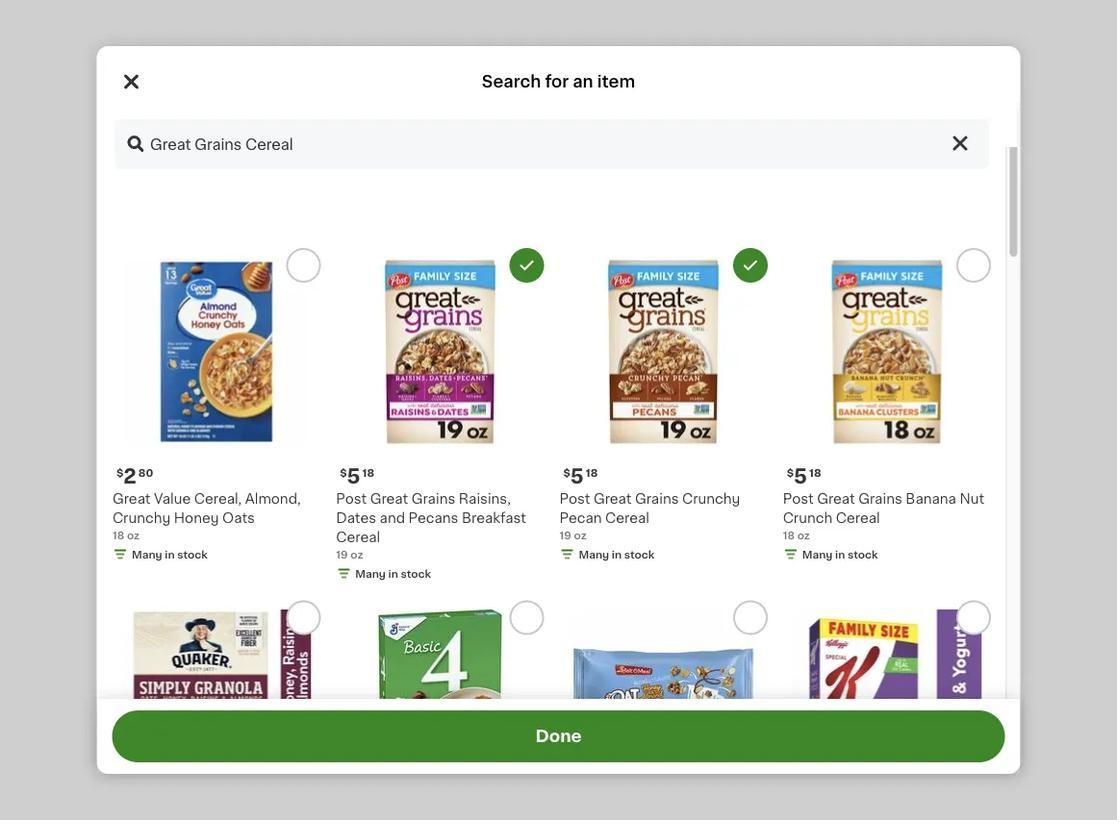 Task type: locate. For each thing, give the bounding box(es) containing it.
in
[[164, 549, 174, 560], [611, 549, 621, 560], [835, 549, 845, 560], [388, 569, 398, 579]]

1 great from the left
[[112, 492, 150, 506]]

2 horizontal spatial cereal
[[836, 511, 880, 525]]

post great grains crunchy pecan cereal 19 oz
[[559, 492, 740, 541]]

0 horizontal spatial 19
[[336, 549, 348, 560]]

3 $ 5 18 from the left
[[787, 467, 821, 487]]

cereal right pecan
[[605, 511, 649, 525]]

unselect item image
[[518, 257, 535, 274]]

many down crunch
[[802, 549, 832, 560]]

great for post great grains raisins, dates and pecans breakfast cereal
[[370, 492, 408, 506]]

$
[[116, 467, 123, 478], [339, 467, 347, 478], [563, 467, 570, 478], [787, 467, 794, 478]]

18 down crunch
[[783, 530, 795, 541]]

18 up "dates"
[[362, 467, 374, 478]]

19 inside post great grains crunchy pecan cereal 19 oz
[[559, 530, 571, 541]]

many down "dates"
[[355, 569, 385, 579]]

oz inside post great grains raisins, dates and pecans breakfast cereal 19 oz
[[350, 549, 363, 560]]

many in stock down and
[[355, 569, 431, 579]]

many in stock down honey
[[131, 549, 207, 560]]

5
[[347, 467, 360, 487], [570, 467, 584, 487], [794, 467, 807, 487]]

$ 5 18 for post great grains crunchy pecan cereal
[[563, 467, 598, 487]]

crunchy inside post great grains crunchy pecan cereal 19 oz
[[682, 492, 740, 506]]

stock for cereal
[[624, 549, 654, 560]]

great inside "post great grains banana nut crunch cereal 18 oz"
[[817, 492, 855, 506]]

$ for post great grains crunchy pecan cereal
[[563, 467, 570, 478]]

19 down "dates"
[[336, 549, 348, 560]]

$ 5 18 up pecan
[[563, 467, 598, 487]]

$ 5 18 for post great grains banana nut crunch cereal
[[787, 467, 821, 487]]

18
[[362, 467, 374, 478], [585, 467, 598, 478], [809, 467, 821, 478], [112, 530, 124, 541], [783, 530, 795, 541]]

$ 5 18 up "dates"
[[339, 467, 374, 487]]

$ 5 18
[[339, 467, 374, 487], [563, 467, 598, 487], [787, 467, 821, 487]]

0 horizontal spatial crunchy
[[112, 511, 170, 525]]

post up pecan
[[559, 492, 590, 506]]

post up crunch
[[783, 492, 813, 506]]

4 $ from the left
[[787, 467, 794, 478]]

18 up crunch
[[809, 467, 821, 478]]

many down value
[[131, 549, 162, 560]]

oz down $ 2 80
[[127, 530, 139, 541]]

18 up pecan
[[585, 467, 598, 478]]

stock down post great grains raisins, dates and pecans breakfast cereal 19 oz in the left of the page
[[400, 569, 431, 579]]

many for honey
[[131, 549, 162, 560]]

2 post from the left
[[559, 492, 590, 506]]

5 up pecan
[[570, 467, 584, 487]]

grains
[[411, 492, 455, 506], [635, 492, 679, 506], [858, 492, 902, 506]]

1 horizontal spatial cereal
[[605, 511, 649, 525]]

stock down honey
[[177, 549, 207, 560]]

oz down pecan
[[574, 530, 586, 541]]

grains for banana
[[858, 492, 902, 506]]

1 post from the left
[[336, 492, 366, 506]]

2 grains from the left
[[635, 492, 679, 506]]

many inside product group
[[131, 549, 162, 560]]

3 post from the left
[[783, 492, 813, 506]]

post for post great grains crunchy pecan cereal
[[559, 492, 590, 506]]

0 horizontal spatial 5
[[347, 467, 360, 487]]

in for cereal
[[611, 549, 621, 560]]

value
[[154, 492, 190, 506]]

post inside post great grains raisins, dates and pecans breakfast cereal 19 oz
[[336, 492, 366, 506]]

many
[[131, 549, 162, 560], [578, 549, 609, 560], [802, 549, 832, 560], [355, 569, 385, 579]]

oz inside great value cereal, almond, crunchy honey oats 18 oz
[[127, 530, 139, 541]]

1 horizontal spatial 19
[[559, 530, 571, 541]]

oz down crunch
[[797, 530, 810, 541]]

3 5 from the left
[[794, 467, 807, 487]]

18 down the 2
[[112, 530, 124, 541]]

2 $ 5 18 from the left
[[563, 467, 598, 487]]

18 for post great grains crunchy pecan cereal
[[585, 467, 598, 478]]

0 vertical spatial crunchy
[[682, 492, 740, 506]]

oz
[[127, 530, 139, 541], [574, 530, 586, 541], [797, 530, 810, 541], [350, 549, 363, 560]]

crunchy
[[682, 492, 740, 506], [112, 511, 170, 525]]

$ inside $ 2 80
[[116, 467, 123, 478]]

1 5 from the left
[[347, 467, 360, 487]]

in down "post great grains banana nut crunch cereal 18 oz"
[[835, 549, 845, 560]]

many down pecan
[[578, 549, 609, 560]]

dates
[[336, 511, 376, 525]]

post inside "post great grains banana nut crunch cereal 18 oz"
[[783, 492, 813, 506]]

$ up pecan
[[563, 467, 570, 478]]

19
[[559, 530, 571, 541], [336, 549, 348, 560]]

cereal right crunch
[[836, 511, 880, 525]]

cereal down "dates"
[[336, 531, 380, 544]]

great inside post great grains raisins, dates and pecans breakfast cereal 19 oz
[[370, 492, 408, 506]]

0 vertical spatial 19
[[559, 530, 571, 541]]

None search field
[[112, 117, 991, 171]]

3 $ from the left
[[563, 467, 570, 478]]

5 up "dates"
[[347, 467, 360, 487]]

stock inside product group
[[177, 549, 207, 560]]

1 horizontal spatial post
[[559, 492, 590, 506]]

grains inside post great grains crunchy pecan cereal 19 oz
[[635, 492, 679, 506]]

oats
[[222, 511, 254, 525]]

many in stock for cereal
[[578, 549, 654, 560]]

many in stock down post great grains crunchy pecan cereal 19 oz
[[578, 549, 654, 560]]

many in stock for crunch
[[802, 549, 878, 560]]

1 $ from the left
[[116, 467, 123, 478]]

2 horizontal spatial post
[[783, 492, 813, 506]]

cereal inside "post great grains banana nut crunch cereal 18 oz"
[[836, 511, 880, 525]]

many in stock down crunch
[[802, 549, 878, 560]]

cereal
[[605, 511, 649, 525], [836, 511, 880, 525], [336, 531, 380, 544]]

$ up crunch
[[787, 467, 794, 478]]

post inside post great grains crunchy pecan cereal 19 oz
[[559, 492, 590, 506]]

stock for crunch
[[847, 549, 878, 560]]

great
[[112, 492, 150, 506], [370, 492, 408, 506], [593, 492, 631, 506], [817, 492, 855, 506]]

great up pecan
[[593, 492, 631, 506]]

grains inside post great grains raisins, dates and pecans breakfast cereal 19 oz
[[411, 492, 455, 506]]

1 grains from the left
[[411, 492, 455, 506]]

18 inside "post great grains banana nut crunch cereal 18 oz"
[[783, 530, 795, 541]]

2 5 from the left
[[570, 467, 584, 487]]

2 $ from the left
[[339, 467, 347, 478]]

1 horizontal spatial 5
[[570, 467, 584, 487]]

post
[[336, 492, 366, 506], [559, 492, 590, 506], [783, 492, 813, 506]]

in down post great grains crunchy pecan cereal 19 oz
[[611, 549, 621, 560]]

post up "dates"
[[336, 492, 366, 506]]

$ 2 80
[[116, 467, 153, 487]]

stock down "post great grains banana nut crunch cereal 18 oz"
[[847, 549, 878, 560]]

1 vertical spatial crunchy
[[112, 511, 170, 525]]

3 grains from the left
[[858, 492, 902, 506]]

many in stock inside product group
[[131, 549, 207, 560]]

stock
[[177, 549, 207, 560], [624, 549, 654, 560], [847, 549, 878, 560], [400, 569, 431, 579]]

$ up "dates"
[[339, 467, 347, 478]]

2 great from the left
[[370, 492, 408, 506]]

stock down post great grains crunchy pecan cereal 19 oz
[[624, 549, 654, 560]]

1 vertical spatial 19
[[336, 549, 348, 560]]

cereal inside post great grains raisins, dates and pecans breakfast cereal 19 oz
[[336, 531, 380, 544]]

5 for post great grains raisins, dates and pecans breakfast cereal
[[347, 467, 360, 487]]

19 down pecan
[[559, 530, 571, 541]]

search
[[482, 74, 541, 90]]

in down and
[[388, 569, 398, 579]]

many in stock
[[131, 549, 207, 560], [578, 549, 654, 560], [802, 549, 878, 560], [355, 569, 431, 579]]

$ for great value cereal, almond, crunchy honey oats
[[116, 467, 123, 478]]

1 horizontal spatial crunchy
[[682, 492, 740, 506]]

great up and
[[370, 492, 408, 506]]

2 horizontal spatial $ 5 18
[[787, 467, 821, 487]]

and
[[379, 511, 405, 525]]

4 great from the left
[[817, 492, 855, 506]]

great for post great grains crunchy pecan cereal
[[593, 492, 631, 506]]

1 horizontal spatial $ 5 18
[[563, 467, 598, 487]]

1 $ 5 18 from the left
[[339, 467, 374, 487]]

dialog
[[97, 46, 1021, 821]]

$ 5 18 up crunch
[[787, 467, 821, 487]]

$ left 80
[[116, 467, 123, 478]]

honey
[[174, 511, 218, 525]]

pecans
[[408, 511, 458, 525]]

great inside post great grains crunchy pecan cereal 19 oz
[[593, 492, 631, 506]]

0 horizontal spatial grains
[[411, 492, 455, 506]]

product group
[[112, 248, 320, 566], [336, 248, 544, 585], [559, 248, 767, 566], [783, 248, 991, 566], [112, 601, 320, 821], [336, 601, 544, 821], [559, 601, 767, 821], [783, 601, 991, 821]]

great down the 2
[[112, 492, 150, 506]]

stock for and
[[400, 569, 431, 579]]

0 horizontal spatial cereal
[[336, 531, 380, 544]]

crunch
[[783, 511, 832, 525]]

1 horizontal spatial grains
[[635, 492, 679, 506]]

5 for post great grains crunchy pecan cereal
[[570, 467, 584, 487]]

many for cereal
[[578, 549, 609, 560]]

for
[[545, 74, 569, 90]]

grains inside "post great grains banana nut crunch cereal 18 oz"
[[858, 492, 902, 506]]

unselect item image
[[741, 257, 759, 274]]

great up crunch
[[817, 492, 855, 506]]

oz down "dates"
[[350, 549, 363, 560]]

$ for post great grains raisins, dates and pecans breakfast cereal
[[339, 467, 347, 478]]

nut
[[959, 492, 984, 506]]

0 horizontal spatial $ 5 18
[[339, 467, 374, 487]]

2 horizontal spatial 5
[[794, 467, 807, 487]]

2 horizontal spatial grains
[[858, 492, 902, 506]]

0 horizontal spatial post
[[336, 492, 366, 506]]

in down honey
[[164, 549, 174, 560]]

3 great from the left
[[593, 492, 631, 506]]

many for crunch
[[802, 549, 832, 560]]

5 up crunch
[[794, 467, 807, 487]]

search for an item
[[482, 74, 635, 90]]



Task type: describe. For each thing, give the bounding box(es) containing it.
great inside great value cereal, almond, crunchy honey oats 18 oz
[[112, 492, 150, 506]]

dialog containing 2
[[97, 46, 1021, 821]]

crunchy inside great value cereal, almond, crunchy honey oats 18 oz
[[112, 511, 170, 525]]

cereal,
[[194, 492, 241, 506]]

great value cereal, almond, crunchy honey oats 18 oz
[[112, 492, 300, 541]]

post great grains banana nut crunch cereal 18 oz
[[783, 492, 984, 541]]

18 inside great value cereal, almond, crunchy honey oats 18 oz
[[112, 530, 124, 541]]

cereal inside post great grains crunchy pecan cereal 19 oz
[[605, 511, 649, 525]]

great for post great grains banana nut crunch cereal
[[817, 492, 855, 506]]

done button
[[112, 711, 1005, 763]]

$ 5 18 for post great grains raisins, dates and pecans breakfast cereal
[[339, 467, 374, 487]]

many in stock for and
[[355, 569, 431, 579]]

2
[[123, 467, 136, 487]]

product group containing 2
[[112, 248, 320, 566]]

post great grains raisins, dates and pecans breakfast cereal 19 oz
[[336, 492, 526, 560]]

pecan
[[559, 511, 601, 525]]

grains for raisins,
[[411, 492, 455, 506]]

almond,
[[245, 492, 300, 506]]

grains for crunchy
[[635, 492, 679, 506]]

done
[[535, 729, 582, 745]]

item
[[597, 74, 635, 90]]

18 for post great grains raisins, dates and pecans breakfast cereal
[[362, 467, 374, 478]]

in for honey
[[164, 549, 174, 560]]

oz inside "post great grains banana nut crunch cereal 18 oz"
[[797, 530, 810, 541]]

80
[[138, 467, 153, 478]]

5 for post great grains banana nut crunch cereal
[[794, 467, 807, 487]]

$ for post great grains banana nut crunch cereal
[[787, 467, 794, 478]]

many for and
[[355, 569, 385, 579]]

raisins,
[[458, 492, 510, 506]]

in for crunch
[[835, 549, 845, 560]]

19 inside post great grains raisins, dates and pecans breakfast cereal 19 oz
[[336, 549, 348, 560]]

stock for honey
[[177, 549, 207, 560]]

18 for post great grains banana nut crunch cereal
[[809, 467, 821, 478]]

post for post great grains banana nut crunch cereal
[[783, 492, 813, 506]]

many in stock for honey
[[131, 549, 207, 560]]

banana
[[905, 492, 956, 506]]

oz inside post great grains crunchy pecan cereal 19 oz
[[574, 530, 586, 541]]

post for post great grains raisins, dates and pecans breakfast cereal
[[336, 492, 366, 506]]

Search Walmart... field
[[112, 117, 991, 171]]

an
[[573, 74, 593, 90]]

in for and
[[388, 569, 398, 579]]

breakfast
[[461, 511, 526, 525]]



Task type: vqa. For each thing, say whether or not it's contained in the screenshot.
THE 18 corresponding to Post Great Grains Crunchy Pecan Cereal
yes



